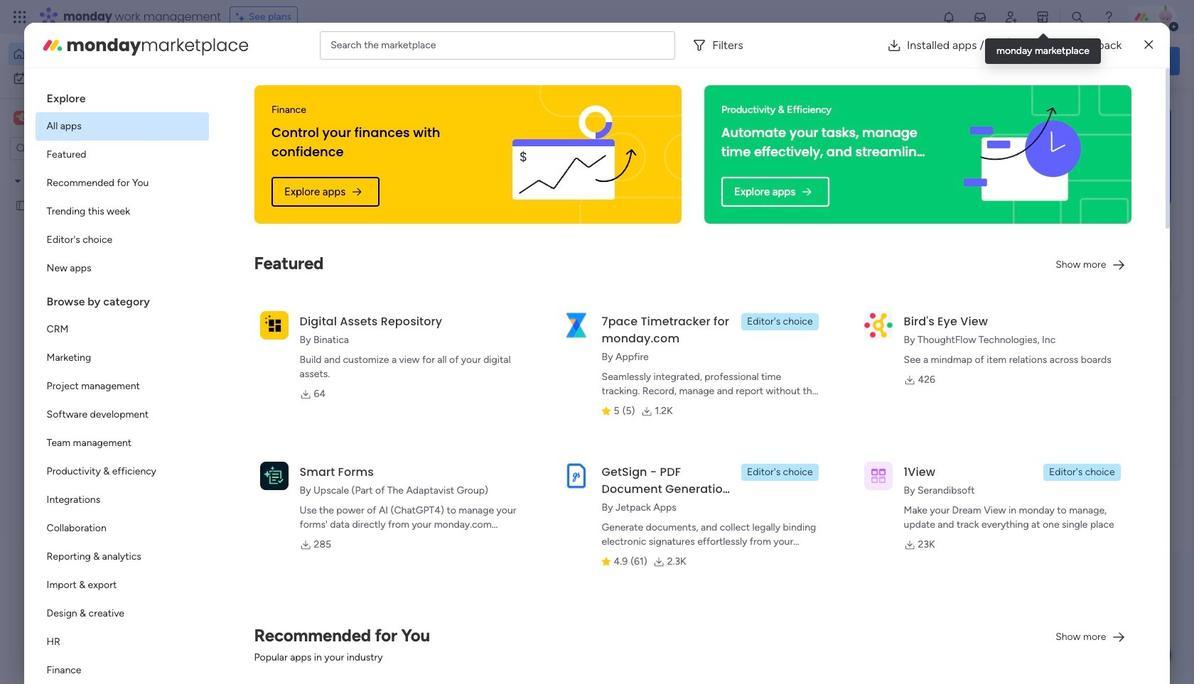 Task type: locate. For each thing, give the bounding box(es) containing it.
monday marketplace image
[[1036, 10, 1050, 24], [41, 34, 64, 57]]

templates image image
[[979, 107, 1167, 205]]

list box
[[35, 80, 209, 684], [0, 166, 181, 409]]

v2 user feedback image
[[978, 53, 989, 69]]

workspace image
[[14, 110, 28, 126], [16, 110, 26, 126]]

0 horizontal spatial monday marketplace image
[[41, 34, 64, 57]]

2 workspace image from the left
[[16, 110, 26, 126]]

search everything image
[[1070, 10, 1085, 24]]

app logo image
[[260, 311, 288, 340], [562, 311, 590, 340], [864, 311, 892, 340], [260, 462, 288, 490], [562, 462, 590, 490], [864, 462, 892, 490]]

1 vertical spatial monday marketplace image
[[41, 34, 64, 57]]

1 heading from the top
[[35, 80, 209, 112]]

0 horizontal spatial banner logo image
[[480, 85, 665, 224]]

banner logo image
[[480, 85, 665, 224], [930, 85, 1115, 224]]

0 vertical spatial heading
[[35, 80, 209, 112]]

1 workspace image from the left
[[14, 110, 28, 126]]

2 heading from the top
[[35, 283, 209, 316]]

option
[[9, 43, 173, 65], [9, 67, 173, 90], [35, 112, 209, 141], [35, 141, 209, 169], [0, 168, 181, 171], [35, 169, 209, 198], [35, 198, 209, 226], [35, 226, 209, 254], [35, 254, 209, 283], [35, 316, 209, 344], [35, 344, 209, 372], [35, 372, 209, 401], [35, 401, 209, 429], [35, 429, 209, 458], [35, 458, 209, 486], [35, 486, 209, 515], [35, 515, 209, 543], [35, 543, 209, 571], [35, 571, 209, 600], [35, 600, 209, 628], [35, 628, 209, 657], [35, 657, 209, 684]]

component image
[[287, 450, 299, 463]]

1 horizontal spatial banner logo image
[[930, 85, 1115, 224]]

public board image
[[237, 259, 253, 275]]

1 vertical spatial heading
[[35, 283, 209, 316]]

update feed image
[[973, 10, 987, 24]]

1 horizontal spatial monday marketplace image
[[1036, 10, 1050, 24]]

getting started element
[[967, 339, 1180, 396]]

heading
[[35, 80, 209, 112], [35, 283, 209, 316]]

public board image
[[15, 198, 28, 212]]



Task type: describe. For each thing, give the bounding box(es) containing it.
see plans image
[[236, 9, 249, 25]]

0 element
[[363, 338, 381, 355]]

dapulse x slim image
[[1144, 37, 1153, 54]]

caret down image
[[15, 176, 21, 186]]

Search in workspace field
[[30, 140, 119, 157]]

ruby anderson image
[[1154, 6, 1177, 28]]

workspace selection element
[[14, 109, 51, 127]]

notifications image
[[942, 10, 956, 24]]

select product image
[[13, 10, 27, 24]]

workspace image
[[243, 429, 277, 463]]

1 banner logo image from the left
[[480, 85, 665, 224]]

0 vertical spatial monday marketplace image
[[1036, 10, 1050, 24]]

help center element
[[967, 408, 1180, 464]]

help image
[[1102, 10, 1116, 24]]

quick search results list box
[[220, 133, 932, 321]]

v2 bolt switch image
[[1089, 53, 1097, 69]]

invite members image
[[1004, 10, 1018, 24]]

2 banner logo image from the left
[[930, 85, 1115, 224]]



Task type: vqa. For each thing, say whether or not it's contained in the screenshot.
from
no



